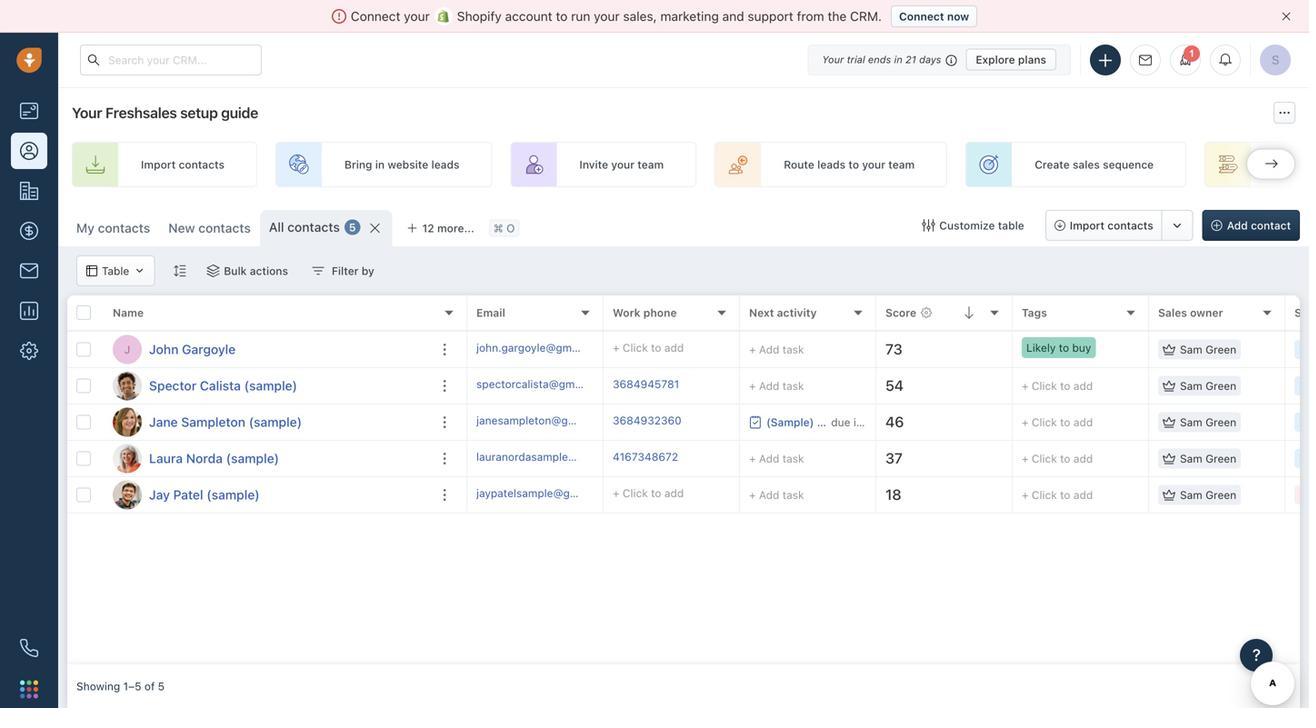 Task type: describe. For each thing, give the bounding box(es) containing it.
phone image
[[20, 639, 38, 657]]

grid containing 73
[[67, 296, 1309, 665]]

janesampleton@gmail.com link
[[476, 413, 614, 432]]

gargoyle
[[182, 342, 236, 357]]

+ click to add for 37
[[1022, 452, 1093, 465]]

spector calista (sample) link
[[149, 377, 297, 395]]

table button
[[76, 256, 155, 286]]

bulk actions
[[224, 265, 288, 277]]

54
[[886, 377, 904, 394]]

john.gargoyle@gmail.com link
[[476, 340, 609, 359]]

invite your team
[[580, 158, 664, 171]]

contacts right new
[[198, 220, 251, 235]]

john.gargoyle@gmail.com + click to add
[[476, 341, 684, 354]]

john
[[149, 342, 179, 357]]

press space to select this row. row containing 37
[[467, 441, 1309, 477]]

Search your CRM... text field
[[80, 45, 262, 75]]

jay patel (sample) link
[[149, 486, 260, 504]]

import contacts for import contacts button
[[1070, 219, 1154, 232]]

table
[[998, 219, 1025, 232]]

spector calista (sample)
[[149, 378, 297, 393]]

actions
[[250, 265, 288, 277]]

likely to buy
[[1027, 341, 1091, 354]]

green for 46
[[1206, 416, 1237, 429]]

sam green for 37
[[1180, 452, 1237, 465]]

container_wx8msf4aqz5i3rn1 image inside customize table button
[[922, 219, 935, 232]]

3684932360 link
[[613, 413, 682, 432]]

spector
[[149, 378, 197, 393]]

4167348672
[[613, 450, 678, 463]]

days
[[919, 54, 941, 65]]

sam green for 46
[[1180, 416, 1237, 429]]

likely
[[1027, 341, 1056, 354]]

import contacts link
[[72, 142, 257, 187]]

task for 73
[[783, 343, 804, 356]]

trial
[[847, 54, 865, 65]]

tags
[[1022, 306, 1047, 319]]

12 more... button
[[397, 215, 484, 241]]

+ add task for 54
[[749, 380, 804, 392]]

your right route on the top right of page
[[862, 158, 886, 171]]

activity
[[777, 306, 817, 319]]

contacts inside import contacts button
[[1108, 219, 1154, 232]]

46
[[886, 413, 904, 431]]

(sample) for laura norda (sample)
[[226, 451, 279, 466]]

jaypatelsample@gmail.com + click to add
[[476, 487, 684, 500]]

filter by
[[332, 265, 374, 277]]

laura norda (sample) link
[[149, 450, 279, 468]]

+ add task for 37
[[749, 452, 804, 465]]

laura
[[149, 451, 183, 466]]

click for 54
[[1032, 380, 1057, 392]]

3684932360
[[613, 414, 682, 427]]

press space to select this row. row containing jay patel (sample)
[[67, 477, 467, 514]]

name row
[[67, 296, 467, 332]]

showing 1–5 of 5
[[76, 680, 165, 693]]

ends
[[868, 54, 891, 65]]

sales
[[1073, 158, 1100, 171]]

work phone
[[613, 306, 677, 319]]

set up link
[[1205, 142, 1309, 187]]

your for your freshsales setup guide
[[72, 104, 102, 121]]

sales,
[[623, 9, 657, 24]]

lauranordasample@gmail.com
[[476, 450, 631, 463]]

s image
[[113, 371, 142, 401]]

explore
[[976, 53, 1015, 66]]

row group containing 73
[[467, 332, 1309, 514]]

from
[[797, 9, 824, 24]]

more...
[[437, 222, 474, 235]]

connect now
[[899, 10, 969, 23]]

sam for 18
[[1180, 489, 1203, 501]]

green for 37
[[1206, 452, 1237, 465]]

import for import contacts link
[[141, 158, 176, 171]]

website
[[388, 158, 428, 171]]

jaypatelsample@gmail.com link
[[476, 485, 616, 505]]

all contacts link
[[269, 218, 340, 236]]

phone
[[644, 306, 677, 319]]

spectorcalista@gmail.com link
[[476, 376, 612, 396]]

sta
[[1295, 306, 1309, 319]]

explore plans link
[[966, 49, 1057, 70]]

1 vertical spatial 5
[[158, 680, 165, 693]]

my contacts
[[76, 220, 150, 235]]

new contacts
[[168, 220, 251, 235]]

sales owner
[[1158, 306, 1223, 319]]

close image
[[1282, 12, 1291, 21]]

marketing
[[660, 9, 719, 24]]

name
[[113, 306, 144, 319]]

phone element
[[11, 630, 47, 666]]

connect for connect now
[[899, 10, 944, 23]]

table
[[102, 265, 129, 277]]

sam green for 18
[[1180, 489, 1237, 501]]

jane sampleton (sample)
[[149, 415, 302, 430]]

next activity
[[749, 306, 817, 319]]

up
[[1295, 158, 1308, 171]]

all
[[269, 220, 284, 235]]

showing
[[76, 680, 120, 693]]

customize
[[940, 219, 995, 232]]

container_wx8msf4aqz5i3rn1 image inside filter by button
[[312, 265, 325, 277]]

explore plans
[[976, 53, 1047, 66]]

2 team from the left
[[889, 158, 915, 171]]

container_wx8msf4aqz5i3rn1 image for bulk actions
[[207, 265, 219, 277]]

3684945781
[[613, 378, 679, 390]]

bring in website leads link
[[275, 142, 492, 187]]

add contact
[[1227, 219, 1291, 232]]

add for 37
[[759, 452, 780, 465]]

leads inside "link"
[[431, 158, 460, 171]]

5 inside the "all contacts 5"
[[349, 221, 356, 234]]

import contacts group
[[1045, 210, 1194, 241]]

press space to select this row. row containing 18
[[467, 477, 1309, 514]]

bulk
[[224, 265, 247, 277]]

create
[[1035, 158, 1070, 171]]

contact
[[1251, 219, 1291, 232]]

norda
[[186, 451, 223, 466]]

press space to select this row. row containing laura norda (sample)
[[67, 441, 467, 477]]

18
[[886, 486, 902, 503]]



Task type: vqa. For each thing, say whether or not it's contained in the screenshot.
Connect now
yes



Task type: locate. For each thing, give the bounding box(es) containing it.
sam green for 54
[[1180, 380, 1237, 392]]

0 horizontal spatial connect
[[351, 9, 401, 24]]

sam for 37
[[1180, 452, 1203, 465]]

j image for jay patel (sample)
[[113, 481, 142, 510]]

contacts right all at the left
[[287, 220, 340, 235]]

4 sam green from the top
[[1180, 452, 1237, 465]]

container_wx8msf4aqz5i3rn1 image inside table dropdown button
[[86, 266, 97, 276]]

add for 54
[[759, 380, 780, 392]]

import down your freshsales setup guide
[[141, 158, 176, 171]]

account
[[505, 9, 552, 24]]

row group containing john gargoyle
[[67, 332, 467, 514]]

4 green from the top
[[1206, 452, 1237, 465]]

+ click to add for 18
[[1022, 489, 1093, 501]]

sam for 46
[[1180, 416, 1203, 429]]

add for 73
[[759, 343, 780, 356]]

0 horizontal spatial import contacts
[[141, 158, 225, 171]]

73
[[886, 341, 903, 358]]

container_wx8msf4aqz5i3rn1 image left filter
[[312, 265, 325, 277]]

(sample) for spector calista (sample)
[[244, 378, 297, 393]]

press space to select this row. row down 'jane sampleton (sample)' link
[[67, 441, 467, 477]]

setup
[[180, 104, 218, 121]]

0 vertical spatial import
[[141, 158, 176, 171]]

in inside "link"
[[375, 158, 385, 171]]

contacts down the setup
[[179, 158, 225, 171]]

leads
[[431, 158, 460, 171], [818, 158, 846, 171]]

contacts
[[179, 158, 225, 171], [1108, 219, 1154, 232], [287, 220, 340, 235], [98, 220, 150, 235], [198, 220, 251, 235]]

your
[[404, 9, 430, 24], [594, 9, 620, 24], [611, 158, 635, 171], [862, 158, 886, 171]]

your right run
[[594, 9, 620, 24]]

route leads to your team
[[784, 158, 915, 171]]

bring
[[345, 158, 372, 171]]

4 + add task from the top
[[749, 489, 804, 501]]

sequence
[[1103, 158, 1154, 171]]

j image
[[113, 408, 142, 437], [113, 481, 142, 510]]

to
[[556, 9, 568, 24], [849, 158, 859, 171], [651, 341, 661, 354], [1059, 341, 1069, 354], [1060, 380, 1071, 392], [1060, 416, 1071, 429], [1060, 452, 1071, 465], [651, 487, 661, 500], [1060, 489, 1071, 501]]

guide
[[221, 104, 258, 121]]

click for 46
[[1032, 416, 1057, 429]]

0 vertical spatial in
[[894, 54, 903, 65]]

1 + add task from the top
[[749, 343, 804, 356]]

press space to select this row. row containing john gargoyle
[[67, 332, 467, 368]]

j image for jane sampleton (sample)
[[113, 408, 142, 437]]

contacts inside import contacts link
[[179, 158, 225, 171]]

sam for 73
[[1180, 343, 1203, 356]]

customize table button
[[910, 210, 1036, 241]]

l image
[[113, 444, 142, 473]]

your
[[822, 54, 844, 65], [72, 104, 102, 121]]

2 + click to add from the top
[[1022, 416, 1093, 429]]

press space to select this row. row down 37
[[467, 477, 1309, 514]]

calista
[[200, 378, 241, 393]]

2 leads from the left
[[818, 158, 846, 171]]

1 vertical spatial in
[[375, 158, 385, 171]]

connect for connect your
[[351, 9, 401, 24]]

crm.
[[850, 9, 882, 24]]

import inside button
[[1070, 219, 1105, 232]]

3 sam green from the top
[[1180, 416, 1237, 429]]

j image left jane at the bottom left of the page
[[113, 408, 142, 437]]

add for 54
[[1074, 380, 1093, 392]]

container_wx8msf4aqz5i3rn1 image
[[207, 265, 219, 277], [312, 265, 325, 277], [86, 266, 97, 276]]

filter
[[332, 265, 359, 277]]

style_myh0__igzzd8unmi image
[[173, 265, 186, 277]]

press space to select this row. row containing 73
[[467, 332, 1309, 368]]

sampleton
[[181, 415, 245, 430]]

leads right website
[[431, 158, 460, 171]]

spectorcalista@gmail.com 3684945781
[[476, 378, 679, 390]]

task for 54
[[783, 380, 804, 392]]

3 green from the top
[[1206, 416, 1237, 429]]

2 sam from the top
[[1180, 380, 1203, 392]]

bulk actions button
[[195, 256, 300, 286]]

sam
[[1180, 343, 1203, 356], [1180, 380, 1203, 392], [1180, 416, 1203, 429], [1180, 452, 1203, 465], [1180, 489, 1203, 501]]

add for 18
[[1074, 489, 1093, 501]]

1 horizontal spatial container_wx8msf4aqz5i3rn1 image
[[207, 265, 219, 277]]

your left the freshsales
[[72, 104, 102, 121]]

your freshsales setup guide
[[72, 104, 258, 121]]

your left trial
[[822, 54, 844, 65]]

(sample) inside 'link'
[[244, 378, 297, 393]]

set up 
[[1274, 158, 1309, 171]]

0 horizontal spatial 5
[[158, 680, 165, 693]]

4 task from the top
[[783, 489, 804, 501]]

now
[[947, 10, 969, 23]]

sam green for 73
[[1180, 343, 1237, 356]]

support
[[748, 9, 794, 24]]

container_wx8msf4aqz5i3rn1 image inside bulk actions button
[[207, 265, 219, 277]]

john gargoyle link
[[149, 341, 236, 359]]

0 vertical spatial 5
[[349, 221, 356, 234]]

green for 73
[[1206, 343, 1237, 356]]

connect now button
[[891, 5, 978, 27]]

grid
[[67, 296, 1309, 665]]

5 sam from the top
[[1180, 489, 1203, 501]]

by
[[362, 265, 374, 277]]

1 leads from the left
[[431, 158, 460, 171]]

jane sampleton (sample) link
[[149, 413, 302, 431]]

+ add task
[[749, 343, 804, 356], [749, 380, 804, 392], [749, 452, 804, 465], [749, 489, 804, 501]]

green for 18
[[1206, 489, 1237, 501]]

1 horizontal spatial your
[[822, 54, 844, 65]]

2 + add task from the top
[[749, 380, 804, 392]]

route
[[784, 158, 815, 171]]

green
[[1206, 343, 1237, 356], [1206, 380, 1237, 392], [1206, 416, 1237, 429], [1206, 452, 1237, 465], [1206, 489, 1237, 501]]

import for import contacts button
[[1070, 219, 1105, 232]]

import contacts
[[141, 158, 225, 171], [1070, 219, 1154, 232]]

sales
[[1158, 306, 1187, 319]]

1 vertical spatial j image
[[113, 481, 142, 510]]

add
[[1227, 219, 1248, 232], [759, 343, 780, 356], [759, 380, 780, 392], [759, 452, 780, 465], [759, 489, 780, 501]]

container_wx8msf4aqz5i3rn1 image for table
[[86, 266, 97, 276]]

press space to select this row. row containing 46
[[467, 405, 1309, 441]]

container_wx8msf4aqz5i3rn1 image
[[922, 219, 935, 232], [134, 266, 145, 276], [1163, 343, 1176, 356], [1163, 380, 1176, 392], [749, 416, 762, 429], [1163, 416, 1176, 429], [1163, 452, 1176, 465], [1163, 489, 1176, 501]]

task
[[783, 343, 804, 356], [783, 380, 804, 392], [783, 452, 804, 465], [783, 489, 804, 501]]

your left 'shopify' at the left top of the page
[[404, 9, 430, 24]]

plans
[[1018, 53, 1047, 66]]

in right "bring"
[[375, 158, 385, 171]]

my
[[76, 220, 95, 235]]

import contacts inside import contacts button
[[1070, 219, 1154, 232]]

patel
[[173, 487, 203, 502]]

0 vertical spatial import contacts
[[141, 158, 225, 171]]

add for 18
[[759, 489, 780, 501]]

1 horizontal spatial connect
[[899, 10, 944, 23]]

1 green from the top
[[1206, 343, 1237, 356]]

2 horizontal spatial container_wx8msf4aqz5i3rn1 image
[[312, 265, 325, 277]]

(sample) right sampleton
[[249, 415, 302, 430]]

+
[[613, 341, 620, 354], [749, 343, 756, 356], [1022, 380, 1029, 392], [749, 380, 756, 392], [1022, 416, 1029, 429], [1022, 452, 1029, 465], [749, 452, 756, 465], [613, 487, 620, 500], [1022, 489, 1029, 501], [749, 489, 756, 501]]

1 horizontal spatial team
[[889, 158, 915, 171]]

green for 54
[[1206, 380, 1237, 392]]

your right invite
[[611, 158, 635, 171]]

all contacts 5
[[269, 220, 356, 235]]

press space to select this row. row down spector calista (sample) 'link'
[[67, 405, 467, 441]]

score
[[886, 306, 917, 319]]

create sales sequence link
[[966, 142, 1187, 187]]

0 horizontal spatial in
[[375, 158, 385, 171]]

12 more...
[[422, 222, 474, 235]]

0 horizontal spatial your
[[72, 104, 102, 121]]

in left 21
[[894, 54, 903, 65]]

0 horizontal spatial container_wx8msf4aqz5i3rn1 image
[[86, 266, 97, 276]]

create sales sequence
[[1035, 158, 1154, 171]]

1 team from the left
[[638, 158, 664, 171]]

click
[[623, 341, 648, 354], [1032, 380, 1057, 392], [1032, 416, 1057, 429], [1032, 452, 1057, 465], [623, 487, 648, 500], [1032, 489, 1057, 501]]

5 green from the top
[[1206, 489, 1237, 501]]

import contacts down sequence
[[1070, 219, 1154, 232]]

1 row group from the left
[[67, 332, 467, 514]]

leads right route on the top right of page
[[818, 158, 846, 171]]

1 vertical spatial your
[[72, 104, 102, 121]]

5 sam green from the top
[[1180, 489, 1237, 501]]

press space to select this row. row down laura norda (sample) link
[[67, 477, 467, 514]]

add for 37
[[1074, 452, 1093, 465]]

press space to select this row. row containing jane sampleton (sample)
[[67, 405, 467, 441]]

1 j image from the top
[[113, 408, 142, 437]]

container_wx8msf4aqz5i3rn1 image inside table dropdown button
[[134, 266, 145, 276]]

press space to select this row. row up spector calista (sample)
[[67, 332, 467, 368]]

3 task from the top
[[783, 452, 804, 465]]

click for 18
[[1032, 489, 1057, 501]]

freshsales
[[105, 104, 177, 121]]

1 horizontal spatial 5
[[349, 221, 356, 234]]

press space to select this row. row up 46
[[467, 368, 1309, 405]]

your for your trial ends in 21 days
[[822, 54, 844, 65]]

freshworks switcher image
[[20, 680, 38, 699]]

import down sales
[[1070, 219, 1105, 232]]

sam for 54
[[1180, 380, 1203, 392]]

the
[[828, 9, 847, 24]]

next
[[749, 306, 774, 319]]

laura norda (sample)
[[149, 451, 279, 466]]

import contacts down the setup
[[141, 158, 225, 171]]

1 sam from the top
[[1180, 343, 1203, 356]]

3 + add task from the top
[[749, 452, 804, 465]]

container_wx8msf4aqz5i3rn1 image left table
[[86, 266, 97, 276]]

customize table
[[940, 219, 1025, 232]]

j
[[124, 343, 130, 356]]

add inside button
[[1227, 219, 1248, 232]]

press space to select this row. row containing 54
[[467, 368, 1309, 405]]

1 vertical spatial import
[[1070, 219, 1105, 232]]

0 horizontal spatial import
[[141, 158, 176, 171]]

janesampleton@gmail.com
[[476, 414, 614, 427]]

1 vertical spatial import contacts
[[1070, 219, 1154, 232]]

(sample) for jane sampleton (sample)
[[249, 415, 302, 430]]

1 horizontal spatial import
[[1070, 219, 1105, 232]]

(sample) down 'jane sampleton (sample)' link
[[226, 451, 279, 466]]

your trial ends in 21 days
[[822, 54, 941, 65]]

j image left jay
[[113, 481, 142, 510]]

+ click to add for 46
[[1022, 416, 1093, 429]]

5 right of
[[158, 680, 165, 693]]

set
[[1274, 158, 1292, 171]]

12
[[422, 222, 434, 235]]

press space to select this row. row up 18 on the bottom of page
[[467, 441, 1309, 477]]

click for 37
[[1032, 452, 1057, 465]]

1
[[1189, 48, 1195, 59]]

bring in website leads
[[345, 158, 460, 171]]

(sample) right calista
[[244, 378, 297, 393]]

add contact button
[[1203, 210, 1300, 241]]

⌘ o
[[494, 222, 515, 235]]

name column header
[[104, 296, 467, 332]]

import contacts inside import contacts link
[[141, 158, 225, 171]]

5 up filter by
[[349, 221, 356, 234]]

contacts down sequence
[[1108, 219, 1154, 232]]

press space to select this row. row up 37
[[467, 405, 1309, 441]]

21
[[906, 54, 916, 65]]

john gargoyle
[[149, 342, 236, 357]]

+ add task for 73
[[749, 343, 804, 356]]

0 vertical spatial j image
[[113, 408, 142, 437]]

container_wx8msf4aqz5i3rn1 image left bulk
[[207, 265, 219, 277]]

4 sam from the top
[[1180, 452, 1203, 465]]

1 task from the top
[[783, 343, 804, 356]]

press space to select this row. row containing spector calista (sample)
[[67, 368, 467, 405]]

+ click to add
[[1022, 380, 1093, 392], [1022, 416, 1093, 429], [1022, 452, 1093, 465], [1022, 489, 1093, 501]]

press space to select this row. row up 54
[[467, 332, 1309, 368]]

1 sam green from the top
[[1180, 343, 1237, 356]]

+ add task for 18
[[749, 489, 804, 501]]

1 horizontal spatial in
[[894, 54, 903, 65]]

0 vertical spatial your
[[822, 54, 844, 65]]

new
[[168, 220, 195, 235]]

1 horizontal spatial import contacts
[[1070, 219, 1154, 232]]

row group
[[67, 332, 467, 514], [467, 332, 1309, 514]]

import contacts for import contacts link
[[141, 158, 225, 171]]

task for 37
[[783, 452, 804, 465]]

+ click to add for 54
[[1022, 380, 1093, 392]]

invite your team link
[[510, 142, 697, 187]]

1–5
[[123, 680, 141, 693]]

2 j image from the top
[[113, 481, 142, 510]]

run
[[571, 9, 590, 24]]

2 sam green from the top
[[1180, 380, 1237, 392]]

press space to select this row. row up 'jane sampleton (sample)' on the left
[[67, 368, 467, 405]]

send email image
[[1139, 54, 1152, 66]]

3 + click to add from the top
[[1022, 452, 1093, 465]]

shopify account to run your sales, marketing and support from the crm.
[[457, 9, 882, 24]]

2 task from the top
[[783, 380, 804, 392]]

(sample) down laura norda (sample) link
[[207, 487, 260, 502]]

work
[[613, 306, 641, 319]]

import contacts button
[[1045, 210, 1163, 241]]

0 horizontal spatial team
[[638, 158, 664, 171]]

route leads to your team link
[[715, 142, 948, 187]]

add for 46
[[1074, 416, 1093, 429]]

task for 18
[[783, 489, 804, 501]]

3 sam from the top
[[1180, 416, 1203, 429]]

1 link
[[1170, 45, 1201, 75]]

add
[[665, 341, 684, 354], [1074, 380, 1093, 392], [1074, 416, 1093, 429], [1074, 452, 1093, 465], [665, 487, 684, 500], [1074, 489, 1093, 501]]

press space to select this row. row
[[67, 332, 467, 368], [467, 332, 1309, 368], [67, 368, 467, 405], [467, 368, 1309, 405], [67, 405, 467, 441], [467, 405, 1309, 441], [67, 441, 467, 477], [467, 441, 1309, 477], [67, 477, 467, 514], [467, 477, 1309, 514]]

buy
[[1072, 341, 1091, 354]]

4 + click to add from the top
[[1022, 489, 1093, 501]]

0 horizontal spatial leads
[[431, 158, 460, 171]]

1 horizontal spatial leads
[[818, 158, 846, 171]]

2 green from the top
[[1206, 380, 1237, 392]]

contacts right my
[[98, 220, 150, 235]]

1 + click to add from the top
[[1022, 380, 1093, 392]]

(sample) for jay patel (sample)
[[207, 487, 260, 502]]

jay patel (sample)
[[149, 487, 260, 502]]

2 row group from the left
[[467, 332, 1309, 514]]

email
[[476, 306, 505, 319]]

connect inside 'button'
[[899, 10, 944, 23]]



